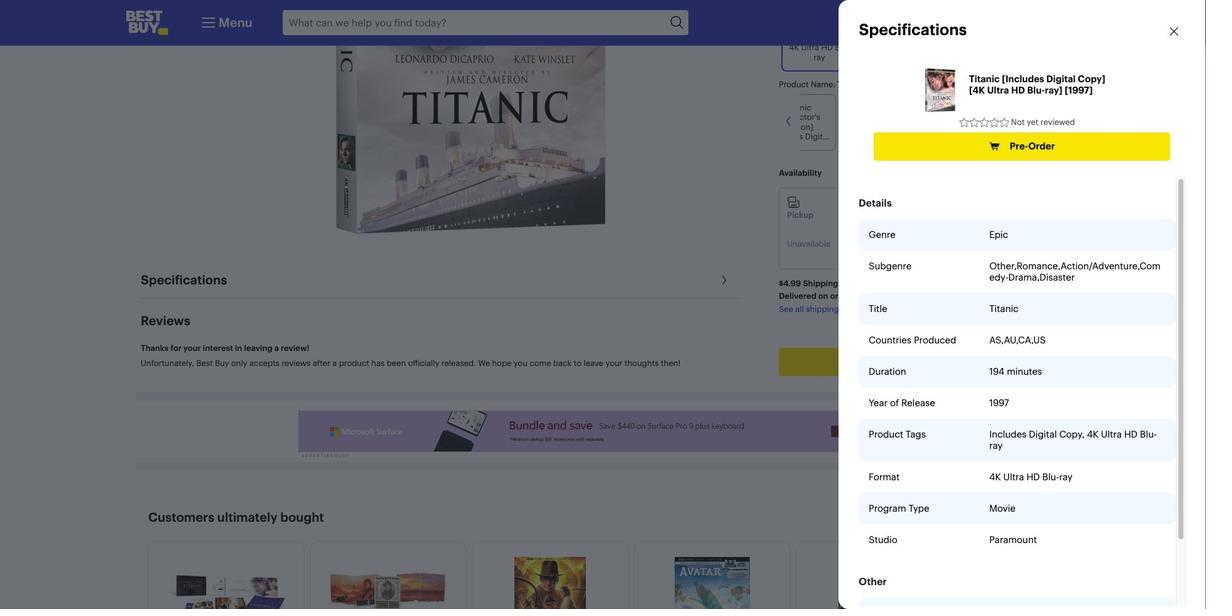 Task type: vqa. For each thing, say whether or not it's contained in the screenshot.
the topmost can
no



Task type: locate. For each thing, give the bounding box(es) containing it.
shipping
[[864, 210, 899, 220], [803, 278, 839, 288]]

shipping up on
[[803, 278, 839, 288]]

0 vertical spatial pre-
[[1010, 140, 1029, 152]]

0 horizontal spatial fri,
[[864, 248, 876, 258]]

delivered
[[779, 291, 817, 301]]

1997
[[990, 397, 1010, 409]]

pre-order down [dvd] at the right
[[1010, 140, 1056, 152]]

of
[[891, 397, 899, 409]]

1 horizontal spatial product
[[869, 429, 904, 441]]

shipping inside $4.99 shipping delivered on or shortly after fri, dec 8
[[803, 278, 839, 288]]

blu-
[[857, 19, 872, 29], [835, 42, 850, 52], [1008, 79, 1023, 89], [1028, 85, 1046, 96], [853, 132, 868, 142], [791, 151, 806, 161], [1141, 429, 1158, 441], [1043, 471, 1060, 483]]

copy]
[[1078, 73, 1106, 85], [932, 79, 955, 89], [882, 112, 905, 122], [964, 117, 987, 127], [1046, 117, 1069, 127], [770, 141, 793, 151]]

for
[[170, 343, 182, 353]]

fri, down genre
[[864, 248, 876, 258]]

[dvd]
[[1020, 127, 1042, 137]]

shipping down details
[[864, 210, 899, 220]]

in
[[235, 343, 242, 353]]

1 horizontal spatial dec
[[905, 291, 920, 301]]

1 vertical spatial after
[[313, 358, 331, 368]]

hd inside titanic [collector's edition] [includes digital copy] [4k ultra hd blu-ray] [1997]
[[777, 151, 789, 161]]

4k ultra hd blu-ray
[[810, 19, 885, 29], [990, 471, 1073, 483]]

year
[[869, 397, 888, 409]]

8 up produced
[[922, 291, 927, 301]]

epic
[[990, 229, 1009, 241]]

product left tags
[[869, 429, 904, 441]]

titanic [collector's edition] [includes digital copy] [4k ultra hd blu-ray] [1997] button
[[761, 94, 836, 171]]

0 horizontal spatial dec
[[878, 248, 894, 258]]

0 vertical spatial your
[[183, 343, 201, 353]]

pre-order button down not
[[874, 133, 1171, 161]]

fri, down subgenre
[[891, 291, 903, 301]]

order down countries produced
[[909, 356, 936, 368]]

dec up subgenre
[[878, 248, 894, 258]]

product
[[779, 79, 809, 89], [869, 429, 904, 441]]

copy] inside titanic [includes digital copy] [blu-ray] [1997]
[[964, 117, 987, 127]]

[1997] inside titanic [collector's edition] [includes digital copy] [4k ultra hd blu-ray] [1997]
[[787, 161, 810, 171]]

movie
[[990, 503, 1016, 515]]

1 vertical spatial pre-order
[[891, 356, 936, 368]]

dec inside $4.99 shipping delivered on or shortly after fri, dec 8
[[905, 291, 920, 301]]

hd right copy,
[[1125, 429, 1138, 441]]

1 vertical spatial 4k ultra hd blu-ray
[[990, 471, 1073, 483]]

after inside thanks for your interest in leaving a review! unfortunately, best buy only accepts reviews after a product has been officially released. we hope you come back to leave your thoughts then!
[[313, 358, 331, 368]]

0 horizontal spatial shipping
[[803, 278, 839, 288]]

[includes up not
[[1002, 73, 1045, 85]]

0 vertical spatial after
[[870, 291, 889, 301]]

your
[[183, 343, 201, 353], [606, 358, 623, 368]]

ray
[[872, 19, 885, 29], [814, 52, 825, 62], [990, 440, 1003, 452], [1060, 471, 1073, 483]]

order for the bottom pre-order button
[[909, 356, 936, 368]]

pre-
[[1010, 140, 1029, 152], [891, 356, 910, 368]]

specifications
[[859, 20, 967, 39], [141, 272, 227, 288]]

save image
[[1045, 356, 1060, 371]]

pre- down [dvd] at the right
[[1010, 140, 1029, 152]]

advertisement region
[[299, 411, 908, 453]]

after up title on the right of page
[[870, 291, 889, 301]]

[includes up titanic [includes digital copy] [4k ultra hd blu-ray] [1997] button
[[866, 79, 902, 89]]

[4k
[[957, 79, 971, 89], [970, 85, 986, 96], [857, 122, 870, 132], [795, 141, 808, 151]]

specifications button
[[141, 263, 739, 298]]

0 vertical spatial fri,
[[864, 248, 876, 258]]

order for top pre-order button
[[1029, 140, 1056, 152]]

after
[[870, 291, 889, 301], [313, 358, 331, 368]]

your right leave
[[606, 358, 623, 368]]

ray] inside titanic [includes digital copy] [blu-ray] [1997]
[[951, 127, 966, 137]]

1 horizontal spatial pre-order
[[1010, 140, 1056, 152]]

pre-order for the bottom pre-order button
[[891, 356, 936, 368]]

has
[[372, 358, 385, 368]]

digital inside includes digital copy, 4k ultra hd blu- ray
[[1030, 429, 1058, 441]]

1 horizontal spatial your
[[606, 358, 623, 368]]

only
[[231, 358, 247, 368]]

ultra down the product name : titanic [includes digital copy] [4k ultra hd blu-ray] [1997] on the top of the page
[[872, 122, 890, 132]]

:
[[834, 79, 836, 89]]

0 horizontal spatial order
[[909, 356, 936, 368]]

1 horizontal spatial titanic [includes digital copy] [4k ultra hd blu-ray] [1997]
[[970, 73, 1106, 96]]

a
[[274, 343, 279, 353], [333, 358, 337, 368]]

titanic [includes digital copy] [blu-ray] [1997]
[[931, 107, 993, 137]]

then!
[[661, 358, 681, 368]]

back
[[554, 358, 572, 368]]

includes digital copy, 4k ultra hd blu- ray
[[990, 429, 1158, 452]]

main element
[[199, 10, 253, 35]]

digital
[[1047, 73, 1076, 85], [904, 79, 930, 89], [856, 112, 880, 122], [938, 117, 962, 127], [1019, 117, 1043, 127], [805, 132, 830, 142], [1030, 429, 1058, 441]]

1 vertical spatial dec
[[905, 291, 920, 301]]

[includes down [collector's
[[768, 132, 803, 142]]

4k
[[810, 19, 820, 29], [789, 42, 799, 52], [1088, 429, 1099, 441], [990, 471, 1001, 483]]

1 horizontal spatial fri,
[[891, 291, 903, 301]]

a right "leaving"
[[274, 343, 279, 353]]

your right the for
[[183, 343, 201, 353]]

0 vertical spatial specifications
[[859, 20, 967, 39]]

close image
[[1168, 25, 1181, 38]]

0 vertical spatial dec
[[878, 248, 894, 258]]

0 horizontal spatial a
[[274, 343, 279, 353]]

1 vertical spatial fri,
[[891, 291, 903, 301]]

0 vertical spatial pre-order
[[1010, 140, 1056, 152]]

1 vertical spatial product
[[869, 429, 904, 441]]

ultra down edition]
[[810, 141, 828, 151]]

hd up name
[[821, 42, 833, 52]]

[4k inside titanic [collector's edition] [includes digital copy] [4k ultra hd blu-ray] [1997]
[[795, 141, 808, 151]]

0 horizontal spatial pre-order
[[891, 356, 936, 368]]

8 inside $4.99 shipping delivered on or shortly after fri, dec 8
[[922, 291, 927, 301]]

specifications up reviews
[[141, 272, 227, 288]]

fri, inside $4.99 shipping delivered on or shortly after fri, dec 8
[[891, 291, 903, 301]]

interest
[[203, 343, 233, 353]]

hd up 4k ultra hd blu- ray
[[843, 19, 855, 29]]

0 horizontal spatial 8
[[896, 248, 901, 258]]

pre-order button
[[874, 133, 1171, 161], [779, 348, 1027, 376]]

ultra right copy,
[[1102, 429, 1122, 441]]

titanic [collector's edition] [includes digital copy] [4k ultra hd blu-ray] [1997] image
[[163, 573, 289, 610]]

to
[[574, 358, 582, 368]]

ultra
[[822, 19, 841, 29], [801, 42, 819, 52], [973, 79, 992, 89], [988, 85, 1010, 96], [872, 122, 890, 132], [810, 141, 828, 151], [1102, 429, 1122, 441], [1004, 471, 1025, 483]]

[includes inside titanic [includes digital copy] [blu-ray] [1997]
[[958, 107, 993, 117]]

digital inside titanic [collector's edition] [includes digital copy] [4k ultra hd blu-ray] [1997]
[[805, 132, 830, 142]]

ray] inside titanic [collector's edition] [includes digital copy] [4k ultra hd blu-ray] [1997]
[[806, 151, 820, 161]]

dec
[[878, 248, 894, 258], [905, 291, 920, 301]]

1 vertical spatial order
[[909, 356, 936, 368]]

a left product on the bottom
[[333, 358, 337, 368]]

1 vertical spatial pre-order button
[[779, 348, 1027, 376]]

order down [dvd] at the right
[[1029, 140, 1056, 152]]

edition]
[[784, 122, 813, 132]]

[1997]
[[1040, 79, 1065, 89], [1065, 85, 1093, 96], [968, 127, 991, 137], [1045, 127, 1067, 137], [885, 132, 907, 142], [787, 161, 810, 171]]

hd up availability
[[777, 151, 789, 161]]

drama,disaster
[[1009, 272, 1075, 284]]

[includes right the yet
[[1040, 107, 1075, 117]]

advertisement
[[302, 455, 350, 458]]

customers ultimately bought
[[148, 510, 324, 525]]

titanic [includes digital copy] [blu-ray] [1997] button
[[924, 94, 1000, 151]]

pre- down countries on the bottom right of page
[[891, 356, 910, 368]]

0 vertical spatial a
[[274, 343, 279, 353]]

1 vertical spatial 8
[[922, 291, 927, 301]]

product tags
[[869, 429, 926, 441]]

pre-order
[[1010, 140, 1056, 152], [891, 356, 936, 368]]

1 horizontal spatial after
[[870, 291, 889, 301]]

specifications up the product name : titanic [includes digital copy] [4k ultra hd blu-ray] [1997] on the top of the page
[[859, 20, 967, 39]]

1 horizontal spatial 8
[[922, 291, 927, 301]]

hd inside includes digital copy, 4k ultra hd blu- ray
[[1125, 429, 1138, 441]]

year of release
[[869, 397, 936, 409]]

titanic [includes digital copy] [4k ultra hd blu-ray] [1997] image
[[925, 68, 957, 112]]

titanic [includes digital copy] [4k ultra hd blu-ray] [1997] up the yet
[[970, 73, 1106, 96]]

ultra right titanic [includes digital copy] [4k ultra hd blu-ray] [1997] image
[[973, 79, 992, 89]]

1 horizontal spatial pre-
[[1010, 140, 1029, 152]]

titanic [includes digital copy] [4k ultra hd blu-ray] [1997] down the product name : titanic [includes digital copy] [4k ultra hd blu-ray] [1997] on the top of the page
[[849, 102, 912, 142]]

4k ultra hd blu- ray
[[789, 42, 850, 62]]

[collector's
[[777, 112, 820, 122]]

[includes down the product name : titanic [includes digital copy] [4k ultra hd blu-ray] [1997] on the top of the page
[[877, 102, 912, 112]]

countries produced
[[869, 334, 957, 346]]

0 vertical spatial product
[[779, 79, 809, 89]]

pre-order button down countries produced
[[779, 348, 1027, 376]]

0 horizontal spatial titanic [includes digital copy] [4k ultra hd blu-ray] [1997]
[[849, 102, 912, 142]]

1 horizontal spatial order
[[1029, 140, 1056, 152]]

[includes right titanic [includes digital copy] [4k ultra hd blu-ray] [1997] image
[[958, 107, 993, 117]]

hd down includes
[[1027, 471, 1040, 483]]

paramount
[[990, 534, 1038, 546]]

been
[[387, 358, 406, 368]]

ultra up name
[[801, 42, 819, 52]]

by
[[887, 239, 897, 249]]

we
[[478, 358, 490, 368]]

type
[[909, 503, 930, 515]]

reviews
[[282, 358, 311, 368]]

copy,
[[1060, 429, 1085, 441]]

hd
[[843, 19, 855, 29], [821, 42, 833, 52], [994, 79, 1006, 89], [1012, 85, 1026, 96], [892, 122, 904, 132], [777, 151, 789, 161], [1125, 429, 1138, 441], [1027, 471, 1040, 483]]

0 vertical spatial titanic [includes digital copy] [4k ultra hd blu-ray] [1997]
[[970, 73, 1106, 96]]

194 minutes
[[990, 366, 1043, 378]]

ray] inside titanic [includes digital copy] [4k ultra hd blu-ray] [1997] button
[[868, 132, 882, 142]]

8 up subgenre
[[896, 248, 901, 258]]

0 horizontal spatial product
[[779, 79, 809, 89]]

titanic inside titanic [includes digital copy] [dvd] [1997]
[[1013, 107, 1038, 117]]

order
[[1029, 140, 1056, 152], [909, 356, 936, 368]]

1 vertical spatial pre-
[[891, 356, 910, 368]]

0 vertical spatial 8
[[896, 248, 901, 258]]

hd up titanic [includes digital copy] [blu-ray] [1997] button
[[994, 79, 1006, 89]]

0 vertical spatial order
[[1029, 140, 1056, 152]]

1 vertical spatial shipping
[[803, 278, 839, 288]]

duration
[[869, 366, 907, 378]]

Type to search. Navigate forward to hear suggestions text field
[[283, 10, 667, 35]]

[1997] inside titanic [includes digital copy] [blu-ray] [1997]
[[968, 127, 991, 137]]

titanic inside titanic [collector's edition] [includes digital copy] [4k ultra hd blu-ray] [1997]
[[786, 102, 811, 112]]

ultra up titanic [includes digital copy] [blu-ray] [1997]
[[988, 85, 1010, 96]]

1 vertical spatial titanic [includes digital copy] [4k ultra hd blu-ray] [1997]
[[849, 102, 912, 142]]

digital inside titanic [includes digital copy] [dvd] [1997]
[[1019, 117, 1043, 127]]

1 vertical spatial specifications
[[141, 272, 227, 288]]

1 vertical spatial a
[[333, 358, 337, 368]]

dec down subgenre
[[905, 291, 920, 301]]

0 horizontal spatial 4k ultra hd blu-ray
[[810, 19, 885, 29]]

0 horizontal spatial after
[[313, 358, 331, 368]]

0 horizontal spatial specifications
[[141, 272, 227, 288]]

[includes inside titanic [collector's edition] [includes digital copy] [4k ultra hd blu-ray] [1997]
[[768, 132, 803, 142]]

pre-order down countries produced
[[891, 356, 936, 368]]

caret-right icon image
[[716, 273, 732, 288]]

1 horizontal spatial shipping
[[864, 210, 899, 220]]

after right reviews
[[313, 358, 331, 368]]

details
[[859, 197, 892, 209]]

fri, inside the 'ships by fri, dec 8'
[[864, 248, 876, 258]]

4k ultra hd blu-ray up 'movie'
[[990, 471, 1073, 483]]

8
[[896, 248, 901, 258], [922, 291, 927, 301]]

titanic
[[970, 73, 1000, 85], [837, 79, 864, 89], [786, 102, 811, 112], [849, 102, 875, 112], [931, 107, 956, 117], [1013, 107, 1038, 117], [990, 303, 1019, 315]]

product left name
[[779, 79, 809, 89]]

4k ultra hd blu-ray up 4k ultra hd blu- ray
[[810, 19, 885, 29]]



Task type: describe. For each thing, give the bounding box(es) containing it.
ultra inside 4k ultra hd blu- ray
[[801, 42, 819, 52]]

copy] inside titanic [collector's edition] [includes digital copy] [4k ultra hd blu-ray] [1997]
[[770, 141, 793, 151]]

genre
[[869, 229, 896, 241]]

$4.99 shipping delivered on or shortly after fri, dec 8
[[779, 278, 927, 301]]

produced
[[914, 334, 957, 346]]

[1997] inside titanic [includes digital copy] [4k ultra hd blu-ray] [1997] button
[[885, 132, 907, 142]]

accepts
[[250, 358, 280, 368]]

titanic inside titanic [includes digital copy] [blu-ray] [1997]
[[931, 107, 956, 117]]

0 horizontal spatial your
[[183, 343, 201, 353]]

you
[[514, 358, 528, 368]]

$4.99
[[779, 278, 802, 288]]

avatar [collector's edition] [includes digital copy] [4k ultra hd blu-ray/blu-ray] [2009] image
[[675, 557, 750, 610]]

blu- inside titanic [collector's edition] [includes digital copy] [4k ultra hd blu-ray] [1997]
[[791, 151, 806, 161]]

review!
[[281, 343, 310, 353]]

availability
[[779, 168, 822, 178]]

other,romance,action/adventure,com edy-drama,disaster
[[990, 260, 1161, 284]]

1 horizontal spatial a
[[333, 358, 337, 368]]

leaving
[[244, 343, 273, 353]]

ships by fri, dec 8
[[864, 239, 901, 258]]

titanic [includes digital copy] [4k ultra hd blu-ray] [1997] button
[[843, 94, 918, 151]]

dec inside the 'ships by fri, dec 8'
[[878, 248, 894, 258]]

ships
[[864, 239, 885, 249]]

product name : titanic [includes digital copy] [4k ultra hd blu-ray] [1997]
[[779, 79, 1065, 89]]

hd inside 4k ultra hd blu- ray
[[821, 42, 833, 52]]

not yet reviewed
[[1012, 117, 1076, 127]]

thanks for your interest in leaving a review! unfortunately, best buy only accepts reviews after a product has been officially released. we hope you come back to leave your thoughts then!
[[141, 343, 681, 368]]

yet
[[1027, 117, 1039, 127]]

ultra up 4k ultra hd blu- ray
[[822, 19, 841, 29]]

titanic [includes digital copy] [dvd] [1997] button
[[1006, 94, 1082, 151]]

hd left [blu-
[[892, 122, 904, 132]]

pre-order for top pre-order button
[[1010, 140, 1056, 152]]

0 vertical spatial shipping
[[864, 210, 899, 220]]

blu- inside 4k ultra hd blu- ray
[[835, 42, 850, 52]]

includes
[[990, 429, 1027, 441]]

after inside $4.99 shipping delivered on or shortly after fri, dec 8
[[870, 291, 889, 301]]

other,romance,action/adventure,com
[[990, 260, 1161, 272]]

0 vertical spatial pre-order button
[[874, 133, 1171, 161]]

copy] inside titanic [includes digital copy] [dvd] [1997]
[[1046, 117, 1069, 127]]

ultra up 'movie'
[[1004, 471, 1025, 483]]

or
[[831, 291, 839, 301]]

0 horizontal spatial pre-
[[891, 356, 910, 368]]

digital inside titanic [includes digital copy] [4k ultra hd blu-ray] [1997] button
[[856, 112, 880, 122]]

digital inside titanic [includes digital copy] [blu-ray] [1997]
[[938, 117, 962, 127]]

not
[[1012, 117, 1025, 127]]

ray inside includes digital copy, 4k ultra hd blu- ray
[[990, 440, 1003, 452]]

indiana jones and the dial of destiny [includes digital copy] [4k ultra hd blu-ray/blu-ray] [2023] image
[[515, 557, 586, 610]]

blu- inside includes digital copy, 4k ultra hd blu- ray
[[1141, 429, 1158, 441]]

leave
[[584, 358, 604, 368]]

unavailable
[[787, 239, 831, 249]]

reviewed
[[1041, 117, 1076, 127]]

studio
[[869, 534, 898, 546]]

1 vertical spatial your
[[606, 358, 623, 368]]

as,au,ca,us
[[990, 334, 1046, 346]]

1 horizontal spatial specifications
[[859, 20, 967, 39]]

ultra inside includes digital copy, 4k ultra hd blu- ray
[[1102, 429, 1122, 441]]

countries
[[869, 334, 912, 346]]

program type
[[869, 503, 930, 515]]

bestbuy.com image
[[126, 10, 168, 35]]

194
[[990, 366, 1005, 378]]

shortly
[[841, 291, 868, 301]]

release
[[902, 397, 936, 409]]

specifications inside specifications button
[[141, 272, 227, 288]]

4k inside includes digital copy, 4k ultra hd blu- ray
[[1088, 429, 1099, 441]]

subgenre
[[869, 260, 912, 272]]

ray inside 4k ultra hd blu- ray
[[814, 52, 825, 62]]

product
[[339, 358, 370, 368]]

[includes inside titanic [includes digital copy] [dvd] [1997]
[[1040, 107, 1075, 117]]

point break [steelbook] [4k ultra hd blu-ray/blu-ray] [only @ best buy] image
[[839, 557, 911, 610]]

title
[[869, 303, 888, 315]]

officially
[[408, 358, 440, 368]]

released.
[[442, 358, 476, 368]]

customers
[[148, 510, 215, 525]]

tags
[[906, 429, 926, 441]]

8 inside the 'ships by fri, dec 8'
[[896, 248, 901, 258]]

[1997] inside titanic [includes digital copy] [dvd] [1997]
[[1045, 127, 1067, 137]]

4k ultra hd blu- ray button
[[782, 34, 857, 71]]

program
[[869, 503, 907, 515]]

best
[[196, 358, 213, 368]]

unfortunately,
[[141, 358, 194, 368]]

buy
[[215, 358, 229, 368]]

thoughts
[[625, 358, 659, 368]]

hd up not
[[1012, 85, 1026, 96]]

0 vertical spatial 4k ultra hd blu-ray
[[810, 19, 885, 29]]

titanic [collector's edition] [includes digital copy] [4k ultra hd blu-ray] [1997]
[[768, 102, 830, 171]]

minutes
[[1007, 366, 1043, 378]]

edy-
[[990, 272, 1009, 284]]

1 horizontal spatial 4k ultra hd blu-ray
[[990, 471, 1073, 483]]

[blu-
[[934, 127, 951, 137]]

pickup
[[787, 210, 814, 220]]

thanks
[[141, 343, 169, 353]]

format
[[869, 471, 900, 483]]

on
[[819, 291, 829, 301]]

hope
[[492, 358, 512, 368]]

titanic [includes digital copy] [dvd] [1997]
[[1013, 107, 1075, 137]]

other
[[859, 576, 887, 588]]

ultra inside titanic [collector's edition] [includes digital copy] [4k ultra hd blu-ray] [1997]
[[810, 141, 828, 151]]

avatar: the way of water [collector's edition][includes digital copy] [4k ultra hd blu-ray/blu-ray] [2022] image
[[999, 557, 1075, 610]]

product for product tags
[[869, 429, 904, 441]]

4k inside 4k ultra hd blu- ray
[[789, 42, 799, 52]]

bought
[[280, 510, 324, 525]]

reviews
[[141, 313, 190, 329]]

blu- inside titanic [includes digital copy] [4k ultra hd blu-ray] [1997] button
[[853, 132, 868, 142]]

come
[[530, 358, 552, 368]]

name
[[811, 79, 834, 89]]

titanic [includes digital copy] [4k ultra hd blu-ray] [1997] inside button
[[849, 102, 912, 142]]

ultimately
[[217, 510, 278, 525]]

young guns [steelbook] [includes digital copy] [4k ultra hd blu-ray/blu-ray] [only @ best buy] [1988] image
[[326, 568, 451, 610]]

product for product name : titanic [includes digital copy] [4k ultra hd blu-ray] [1997]
[[779, 79, 809, 89]]



